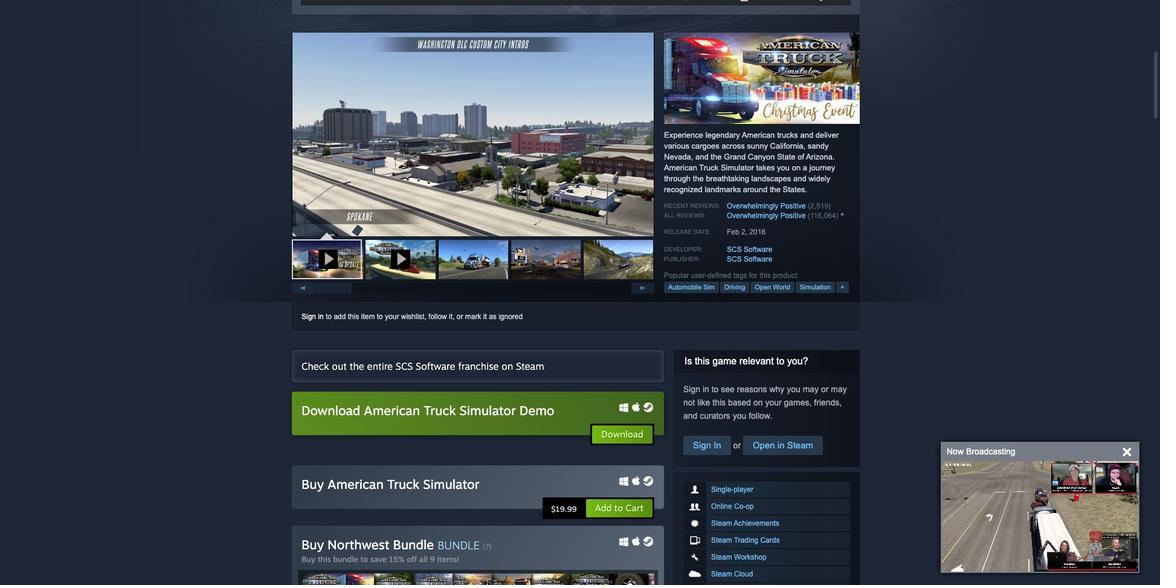 Task type: describe. For each thing, give the bounding box(es) containing it.
buy american truck simulator
[[302, 477, 480, 492]]

simulation link
[[796, 282, 836, 293]]

now broadcasting link
[[947, 446, 1016, 458]]

+
[[841, 284, 845, 291]]

software for developer:
[[744, 246, 773, 254]]

sunny
[[747, 141, 768, 151]]

steam for steam achievements
[[712, 520, 733, 528]]

see
[[721, 385, 735, 394]]

buy northwest bundle bundle (?)
[[302, 537, 492, 553]]

broadcasting
[[967, 447, 1016, 456]]

buy for buy american truck simulator
[[302, 477, 324, 492]]

across
[[722, 141, 745, 151]]

in
[[714, 440, 722, 451]]

online
[[712, 503, 733, 511]]

recent
[[664, 203, 689, 209]]

franchise
[[458, 361, 499, 373]]

widely
[[809, 174, 831, 183]]

items!
[[437, 555, 460, 564]]

overwhelmingly positive (2,519)
[[727, 202, 831, 210]]

this right add
[[348, 313, 359, 321]]

in for sign in to see reasons why you may or may not like this based on your games, friends, and curators you follow.
[[703, 385, 710, 394]]

open for open in steam
[[753, 440, 775, 451]]

sign in link
[[302, 313, 324, 321]]

simulator for download american truck simulator demo
[[460, 403, 516, 419]]

in for sign in to add this item to your wishlist, follow it, or mark it as ignored
[[318, 313, 324, 321]]

trading
[[734, 536, 759, 545]]

automobile sim link
[[664, 282, 719, 293]]

this left bundle
[[318, 555, 331, 564]]

9
[[430, 555, 435, 564]]

and inside sign in to see reasons why you may or may not like this based on your games, friends, and curators you follow.
[[684, 411, 698, 421]]

reviews: for (116,064)
[[677, 212, 706, 219]]

why
[[770, 385, 785, 394]]

date:
[[694, 229, 711, 235]]

truck inside experience legendary american trucks and deliver various cargoes across sunny california, sandy nevada, and the grand canyon state of arizona. american truck simulator takes you on a journey through the breathtaking landscapes and widely recognized landmarks around the states.
[[700, 163, 719, 172]]

breathtaking
[[706, 174, 750, 183]]

the down landscapes
[[770, 185, 781, 194]]

sign for sign in to see reasons why you may or may not like this based on your games, friends, and curators you follow.
[[684, 385, 701, 394]]

(116,064)
[[808, 212, 839, 220]]

truck for buy american truck simulator
[[387, 477, 420, 492]]

buy for buy this bundle to save 15% off all 9 items!
[[302, 555, 316, 564]]

reasons
[[737, 385, 768, 394]]

on inside experience legendary american trucks and deliver various cargoes across sunny california, sandy nevada, and the grand canyon state of arizona. american truck simulator takes you on a journey through the breathtaking landscapes and widely recognized landmarks around the states.
[[792, 163, 801, 172]]

2 vertical spatial software
[[416, 361, 456, 373]]

0 horizontal spatial on
[[502, 361, 513, 373]]

around
[[743, 185, 768, 194]]

2 vertical spatial you
[[733, 411, 747, 421]]

this right for
[[760, 272, 771, 280]]

0 horizontal spatial or
[[457, 313, 463, 321]]

sign in to add this item to your wishlist, follow it, or mark it as ignored
[[302, 313, 523, 321]]

(?)
[[483, 543, 492, 552]]

2 vertical spatial scs
[[396, 361, 413, 373]]

overwhelmingly for overwhelmingly positive (116,064) *
[[727, 212, 779, 220]]

1 vertical spatial you
[[787, 385, 801, 394]]

world
[[773, 284, 791, 291]]

single-player
[[712, 486, 754, 494]]

arizona.
[[806, 152, 835, 161]]

check out the entire scs software franchise on steam
[[302, 361, 544, 373]]

simulation
[[800, 284, 831, 291]]

popular user-defined tags for this product:
[[664, 272, 800, 280]]

all reviews:
[[664, 212, 706, 219]]

download for download
[[602, 429, 644, 440]]

scs software link for developer:
[[727, 246, 773, 254]]

sign in
[[693, 440, 722, 451]]

sign in link
[[684, 436, 731, 455]]

landmarks
[[705, 185, 741, 194]]

co-
[[735, 503, 746, 511]]

relevant
[[740, 356, 774, 367]]

bundle
[[438, 539, 480, 552]]

online co-op link
[[684, 499, 851, 515]]

entire
[[367, 361, 393, 373]]

steam achievements
[[712, 520, 780, 528]]

all
[[664, 212, 675, 219]]

open in steam
[[753, 440, 814, 451]]

game
[[713, 356, 737, 367]]

cart
[[626, 503, 644, 514]]

friends,
[[815, 398, 842, 408]]

check
[[302, 361, 329, 373]]

sim
[[704, 284, 715, 291]]

not
[[684, 398, 696, 408]]

follow
[[429, 313, 447, 321]]

the down cargoes
[[711, 152, 722, 161]]

positive for overwhelmingly positive (2,519)
[[781, 202, 806, 210]]

through
[[664, 174, 691, 183]]

steam cloud link
[[684, 567, 851, 582]]

download american truck simulator demo
[[302, 403, 555, 419]]

release date:
[[664, 229, 711, 235]]

steam up demo
[[516, 361, 544, 373]]

takes
[[757, 163, 775, 172]]

now
[[947, 447, 964, 456]]

trucks
[[778, 131, 799, 140]]

scs software for publisher:
[[727, 255, 773, 264]]

steam down games,
[[788, 440, 814, 451]]

grand
[[724, 152, 746, 161]]

sign in to see reasons why you may or may not like this based on your games, friends, and curators you follow.
[[684, 385, 847, 421]]

popular
[[664, 272, 689, 280]]

experience
[[664, 131, 704, 140]]

release
[[664, 229, 692, 235]]

experience legendary american trucks and deliver various cargoes across sunny california, sandy nevada, and the grand canyon state of arizona. american truck simulator takes you on a journey through the breathtaking landscapes and widely recognized landmarks around the states.
[[664, 131, 839, 194]]

2016
[[750, 228, 766, 237]]



Task type: locate. For each thing, give the bounding box(es) containing it.
steam left cloud
[[712, 570, 733, 579]]

to left save
[[361, 555, 368, 564]]

simulator
[[721, 163, 754, 172], [460, 403, 516, 419], [423, 477, 480, 492]]

or right in
[[731, 441, 744, 451]]

games,
[[784, 398, 812, 408]]

check out the entire scs software franchise on steam link
[[292, 350, 664, 383]]

you?
[[788, 356, 809, 367]]

1 vertical spatial your
[[766, 398, 782, 408]]

open down follow. at the bottom right of the page
[[753, 440, 775, 451]]

add
[[334, 313, 346, 321]]

1 vertical spatial open
[[753, 440, 775, 451]]

this right is
[[695, 356, 710, 367]]

steam cloud
[[712, 570, 754, 579]]

1 scs software from the top
[[727, 246, 773, 254]]

you up games,
[[787, 385, 801, 394]]

reviews: down recent reviews:
[[677, 212, 706, 219]]

online co-op
[[712, 503, 754, 511]]

or right it,
[[457, 313, 463, 321]]

you down based
[[733, 411, 747, 421]]

and
[[801, 131, 814, 140], [696, 152, 709, 161], [794, 174, 807, 183], [684, 411, 698, 421]]

0 vertical spatial reviews:
[[691, 203, 720, 209]]

to left add
[[326, 313, 332, 321]]

automobile sim
[[669, 284, 715, 291]]

sign for sign in
[[693, 440, 712, 451]]

0 horizontal spatial your
[[385, 313, 399, 321]]

sign for sign in to add this item to your wishlist, follow it, or mark it as ignored
[[302, 313, 316, 321]]

on up follow. at the bottom right of the page
[[754, 398, 763, 408]]

truck for download american truck simulator demo
[[424, 403, 456, 419]]

0 vertical spatial open
[[755, 284, 772, 291]]

2 scs software link from the top
[[727, 255, 773, 264]]

workshop
[[735, 553, 767, 562]]

1 vertical spatial truck
[[424, 403, 456, 419]]

1 vertical spatial download
[[602, 429, 644, 440]]

0 horizontal spatial download
[[302, 403, 361, 419]]

this inside sign in to see reasons why you may or may not like this based on your games, friends, and curators you follow.
[[713, 398, 726, 408]]

1 vertical spatial reviews:
[[677, 212, 706, 219]]

1 vertical spatial or
[[822, 385, 829, 394]]

1 buy from the top
[[302, 477, 324, 492]]

software up for
[[744, 255, 773, 264]]

scs for publisher:
[[727, 255, 742, 264]]

single-
[[712, 486, 734, 494]]

to left the see
[[712, 385, 719, 394]]

steam down "online" at bottom
[[712, 520, 733, 528]]

cargoes
[[692, 141, 720, 151]]

this
[[760, 272, 771, 280], [348, 313, 359, 321], [695, 356, 710, 367], [713, 398, 726, 408], [318, 555, 331, 564]]

may
[[803, 385, 819, 394], [831, 385, 847, 394]]

1 horizontal spatial on
[[754, 398, 763, 408]]

overwhelmingly for overwhelmingly positive (2,519)
[[727, 202, 779, 210]]

simulator inside experience legendary american trucks and deliver various cargoes across sunny california, sandy nevada, and the grand canyon state of arizona. american truck simulator takes you on a journey through the breathtaking landscapes and widely recognized landmarks around the states.
[[721, 163, 754, 172]]

download for download american truck simulator demo
[[302, 403, 361, 419]]

scs up popular user-defined tags for this product:
[[727, 255, 742, 264]]

truck
[[700, 163, 719, 172], [424, 403, 456, 419], [387, 477, 420, 492]]

canyon
[[748, 152, 775, 161]]

scs software up for
[[727, 255, 773, 264]]

overwhelmingly
[[727, 202, 779, 210], [727, 212, 779, 220]]

software down 2016
[[744, 246, 773, 254]]

0 vertical spatial in
[[318, 313, 324, 321]]

bundle
[[333, 555, 358, 564]]

0 vertical spatial your
[[385, 313, 399, 321]]

bundle
[[393, 537, 434, 553]]

may up games,
[[803, 385, 819, 394]]

developer:
[[664, 246, 703, 253]]

off
[[407, 555, 417, 564]]

like
[[698, 398, 711, 408]]

2 horizontal spatial truck
[[700, 163, 719, 172]]

item
[[361, 313, 375, 321]]

and up sandy at right
[[801, 131, 814, 140]]

op
[[746, 503, 754, 511]]

0 vertical spatial you
[[778, 163, 790, 172]]

states.
[[783, 185, 808, 194]]

buy
[[302, 477, 324, 492], [302, 537, 324, 553], [302, 555, 316, 564]]

1 vertical spatial simulator
[[460, 403, 516, 419]]

1 vertical spatial software
[[744, 255, 773, 264]]

scs software link down feb 2, 2016
[[727, 246, 773, 254]]

to
[[326, 313, 332, 321], [377, 313, 383, 321], [777, 356, 785, 367], [712, 385, 719, 394], [615, 503, 623, 514], [361, 555, 368, 564]]

add to cart
[[595, 503, 644, 514]]

1 horizontal spatial your
[[766, 398, 782, 408]]

recognized
[[664, 185, 703, 194]]

is this game relevant to you?
[[685, 356, 809, 367]]

positive
[[781, 202, 806, 210], [781, 212, 806, 220]]

2 horizontal spatial or
[[822, 385, 829, 394]]

1 vertical spatial overwhelmingly
[[727, 212, 779, 220]]

journey
[[810, 163, 836, 172]]

achievements
[[734, 520, 780, 528]]

2 overwhelmingly from the top
[[727, 212, 779, 220]]

it
[[484, 313, 487, 321]]

1 vertical spatial in
[[703, 385, 710, 394]]

2 vertical spatial simulator
[[423, 477, 480, 492]]

on right the franchise
[[502, 361, 513, 373]]

in for open in steam
[[778, 440, 785, 451]]

single-player link
[[684, 482, 851, 498]]

steam trading cards
[[712, 536, 780, 545]]

scs software link
[[727, 246, 773, 254], [727, 255, 773, 264]]

steam achievements link
[[684, 516, 851, 532]]

0 vertical spatial truck
[[700, 163, 719, 172]]

software left the franchise
[[416, 361, 456, 373]]

scs software down feb 2, 2016
[[727, 246, 773, 254]]

to right add
[[615, 503, 623, 514]]

save
[[370, 555, 387, 564]]

2 vertical spatial or
[[731, 441, 744, 451]]

on left 'a'
[[792, 163, 801, 172]]

0 vertical spatial positive
[[781, 202, 806, 210]]

wishlist,
[[401, 313, 427, 321]]

to right item
[[377, 313, 383, 321]]

positive for overwhelmingly positive (116,064) *
[[781, 212, 806, 220]]

your down why
[[766, 398, 782, 408]]

simulator for buy american truck simulator
[[423, 477, 480, 492]]

positive up overwhelmingly positive (116,064) *
[[781, 202, 806, 210]]

based
[[728, 398, 752, 408]]

2 scs software from the top
[[727, 255, 773, 264]]

open in steam link
[[744, 436, 823, 455]]

0 horizontal spatial in
[[318, 313, 324, 321]]

in inside sign in to see reasons why you may or may not like this based on your games, friends, and curators you follow.
[[703, 385, 710, 394]]

driving
[[725, 284, 746, 291]]

2 vertical spatial in
[[778, 440, 785, 451]]

0 vertical spatial software
[[744, 246, 773, 254]]

overwhelmingly inside overwhelmingly positive (116,064) *
[[727, 212, 779, 220]]

0 vertical spatial overwhelmingly
[[727, 202, 779, 210]]

steam for steam workshop
[[712, 553, 733, 562]]

2 buy from the top
[[302, 537, 324, 553]]

steam
[[516, 361, 544, 373], [788, 440, 814, 451], [712, 520, 733, 528], [712, 536, 733, 545], [712, 553, 733, 562], [712, 570, 733, 579]]

1 horizontal spatial in
[[703, 385, 710, 394]]

of
[[798, 152, 805, 161]]

scs software for developer:
[[727, 246, 773, 254]]

landscapes
[[752, 174, 792, 183]]

1 overwhelmingly from the top
[[727, 202, 779, 210]]

or up friends,
[[822, 385, 829, 394]]

1 horizontal spatial or
[[731, 441, 744, 451]]

demo
[[520, 403, 555, 419]]

positive down 'overwhelmingly positive (2,519)'
[[781, 212, 806, 220]]

feb 2, 2016
[[727, 228, 766, 237]]

2 vertical spatial on
[[754, 398, 763, 408]]

*
[[841, 212, 845, 222]]

in left add
[[318, 313, 324, 321]]

feb
[[727, 228, 740, 237]]

2 horizontal spatial in
[[778, 440, 785, 451]]

you inside experience legendary american trucks and deliver various cargoes across sunny california, sandy nevada, and the grand canyon state of arizona. american truck simulator takes you on a journey through the breathtaking landscapes and widely recognized landmarks around the states.
[[778, 163, 790, 172]]

to left you?
[[777, 356, 785, 367]]

0 vertical spatial or
[[457, 313, 463, 321]]

is
[[685, 356, 692, 367]]

1 vertical spatial scs
[[727, 255, 742, 264]]

open down for
[[755, 284, 772, 291]]

2 positive from the top
[[781, 212, 806, 220]]

defined
[[708, 272, 732, 280]]

sign inside sign in to see reasons why you may or may not like this based on your games, friends, and curators you follow.
[[684, 385, 701, 394]]

and down not
[[684, 411, 698, 421]]

2 vertical spatial truck
[[387, 477, 420, 492]]

this up curators
[[713, 398, 726, 408]]

user-
[[691, 272, 708, 280]]

to inside sign in to see reasons why you may or may not like this based on your games, friends, and curators you follow.
[[712, 385, 719, 394]]

and up the states.
[[794, 174, 807, 183]]

driving link
[[721, 282, 750, 293]]

scs software link up for
[[727, 255, 773, 264]]

overwhelmingly down around
[[727, 202, 779, 210]]

15%
[[389, 555, 405, 564]]

0 horizontal spatial truck
[[387, 477, 420, 492]]

your left wishlist,
[[385, 313, 399, 321]]

it,
[[449, 313, 455, 321]]

0 vertical spatial sign
[[302, 313, 316, 321]]

steam up steam cloud
[[712, 553, 733, 562]]

2,
[[742, 228, 748, 237]]

open
[[755, 284, 772, 291], [753, 440, 775, 451]]

1 vertical spatial scs software
[[727, 255, 773, 264]]

0 vertical spatial scs
[[727, 246, 742, 254]]

steam inside "link"
[[712, 536, 733, 545]]

in down sign in to see reasons why you may or may not like this based on your games, friends, and curators you follow.
[[778, 440, 785, 451]]

reviews: for (2,519)
[[691, 203, 720, 209]]

1 vertical spatial sign
[[684, 385, 701, 394]]

scs software link for publisher:
[[727, 255, 773, 264]]

buy this bundle to save 15% off all 9 items!
[[302, 555, 460, 564]]

2 vertical spatial buy
[[302, 555, 316, 564]]

may up friends,
[[831, 385, 847, 394]]

and down cargoes
[[696, 152, 709, 161]]

2 horizontal spatial on
[[792, 163, 801, 172]]

deliver
[[816, 131, 839, 140]]

steam trading cards link
[[684, 533, 851, 549]]

steam workshop link
[[684, 550, 851, 566]]

steam up steam workshop
[[712, 536, 733, 545]]

various
[[664, 141, 690, 151]]

publisher:
[[664, 256, 700, 263]]

recent reviews:
[[664, 203, 720, 209]]

3 buy from the top
[[302, 555, 316, 564]]

2 may from the left
[[831, 385, 847, 394]]

the up recognized at the top of page
[[693, 174, 704, 183]]

1 positive from the top
[[781, 202, 806, 210]]

0 vertical spatial on
[[792, 163, 801, 172]]

1 horizontal spatial may
[[831, 385, 847, 394]]

for
[[750, 272, 758, 280]]

reviews: up all reviews:
[[691, 203, 720, 209]]

you down state at the top of page
[[778, 163, 790, 172]]

2 vertical spatial sign
[[693, 440, 712, 451]]

the
[[711, 152, 722, 161], [693, 174, 704, 183], [770, 185, 781, 194], [350, 361, 364, 373]]

0 vertical spatial download
[[302, 403, 361, 419]]

download link
[[592, 425, 654, 445]]

positive inside overwhelmingly positive (116,064) *
[[781, 212, 806, 220]]

scs right entire
[[396, 361, 413, 373]]

steam workshop
[[712, 553, 767, 562]]

scs for developer:
[[727, 246, 742, 254]]

0 vertical spatial buy
[[302, 477, 324, 492]]

in up like
[[703, 385, 710, 394]]

your inside sign in to see reasons why you may or may not like this based on your games, friends, and curators you follow.
[[766, 398, 782, 408]]

1 vertical spatial on
[[502, 361, 513, 373]]

legendary
[[706, 131, 740, 140]]

on inside sign in to see reasons why you may or may not like this based on your games, friends, and curators you follow.
[[754, 398, 763, 408]]

cloud
[[735, 570, 754, 579]]

follow.
[[749, 411, 773, 421]]

software for publisher:
[[744, 255, 773, 264]]

software
[[744, 246, 773, 254], [744, 255, 773, 264], [416, 361, 456, 373]]

sign left in
[[693, 440, 712, 451]]

0 vertical spatial scs software link
[[727, 246, 773, 254]]

overwhelmingly up 2016
[[727, 212, 779, 220]]

add
[[595, 503, 612, 514]]

sign up not
[[684, 385, 701, 394]]

1 vertical spatial scs software link
[[727, 255, 773, 264]]

the right out
[[350, 361, 364, 373]]

sign left add
[[302, 313, 316, 321]]

steam for steam trading cards
[[712, 536, 733, 545]]

0 vertical spatial simulator
[[721, 163, 754, 172]]

curators
[[700, 411, 731, 421]]

steam for steam cloud
[[712, 570, 733, 579]]

1 vertical spatial buy
[[302, 537, 324, 553]]

0 horizontal spatial may
[[803, 385, 819, 394]]

now broadcasting
[[947, 447, 1016, 456]]

0 vertical spatial scs software
[[727, 246, 773, 254]]

scs down feb
[[727, 246, 742, 254]]

1 horizontal spatial download
[[602, 429, 644, 440]]

1 vertical spatial positive
[[781, 212, 806, 220]]

northwest
[[328, 537, 390, 553]]

tags
[[734, 272, 747, 280]]

or
[[457, 313, 463, 321], [822, 385, 829, 394], [731, 441, 744, 451]]

1 scs software link from the top
[[727, 246, 773, 254]]

or inside sign in to see reasons why you may or may not like this based on your games, friends, and curators you follow.
[[822, 385, 829, 394]]

1 may from the left
[[803, 385, 819, 394]]

automobile
[[669, 284, 702, 291]]

(2,519)
[[808, 202, 831, 210]]

1 horizontal spatial truck
[[424, 403, 456, 419]]

open for open world
[[755, 284, 772, 291]]



Task type: vqa. For each thing, say whether or not it's contained in the screenshot.
in inside the sign in to see reasons why you may or may not like this based on your games, friends, and curators you follow.
yes



